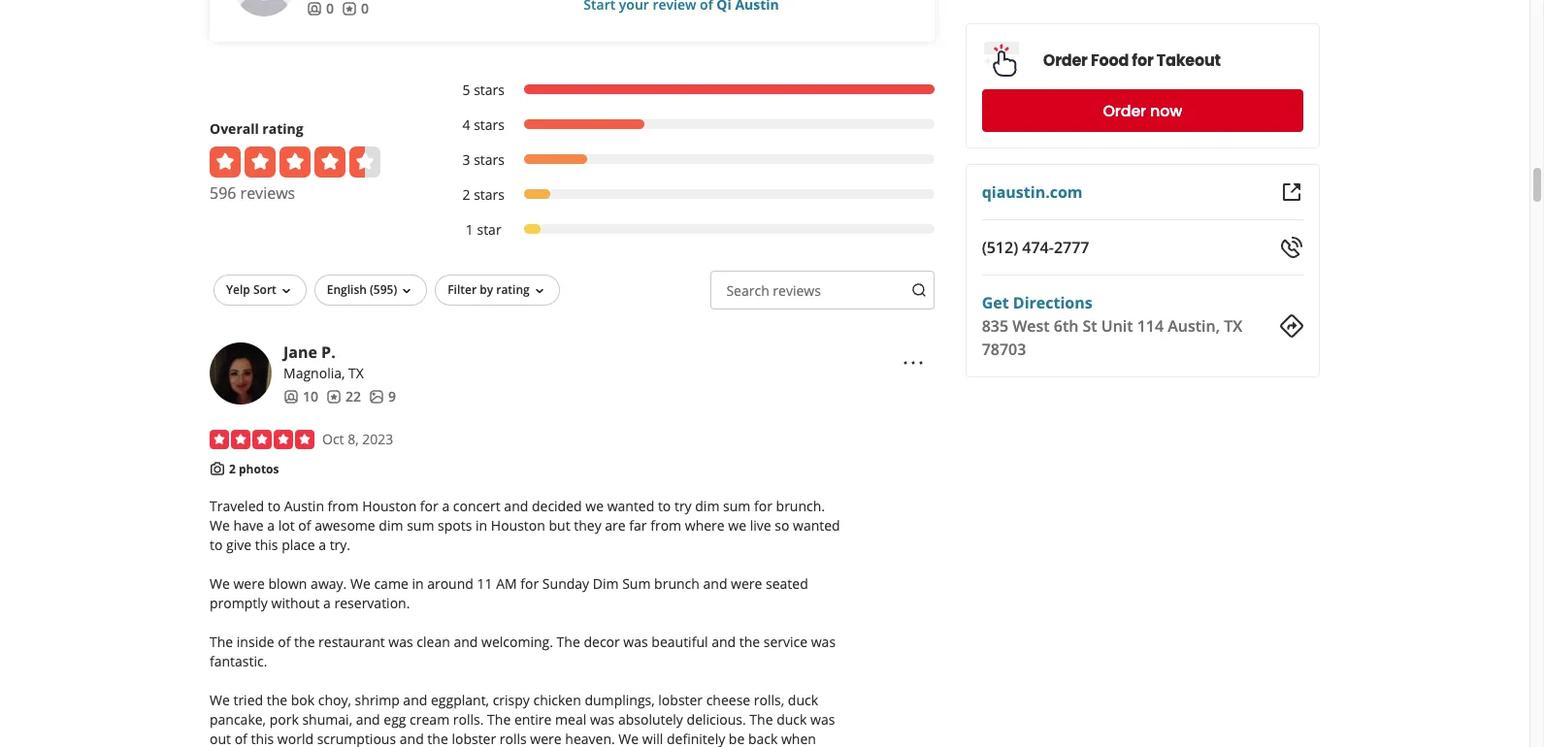 Task type: describe. For each thing, give the bounding box(es) containing it.
shumai,
[[302, 711, 352, 729]]

for up 'live'
[[754, 497, 773, 516]]

awesome
[[315, 517, 375, 535]]

the left the decor
[[557, 633, 580, 652]]

clean
[[417, 633, 450, 652]]

this inside we tried the bok choy, shrimp and eggplant, crispy chicken dumplings, lobster cheese rolls, duck pancake, pork shumai, and egg cream rolls. the entire meal was absolutely delicious. the duck was out of this world scrumptious and the lobster rolls were heaven. we will definitely be back wh
[[251, 730, 274, 748]]

16 review v2 image
[[326, 389, 342, 405]]

definitely
[[667, 730, 725, 748]]

were inside we tried the bok choy, shrimp and eggplant, crispy chicken dumplings, lobster cheese rolls, duck pancake, pork shumai, and egg cream rolls. the entire meal was absolutely delicious. the duck was out of this world scrumptious and the lobster rolls were heaven. we will definitely be back wh
[[530, 730, 562, 748]]

1 vertical spatial from
[[651, 517, 682, 535]]

out
[[210, 730, 231, 748]]

22
[[346, 387, 361, 406]]

reviews for search reviews
[[773, 281, 821, 300]]

am
[[496, 575, 517, 593]]

1 vertical spatial dim
[[379, 517, 403, 535]]

0 horizontal spatial to
[[210, 536, 223, 555]]

now
[[1150, 100, 1183, 122]]

but
[[549, 517, 570, 535]]

back
[[748, 730, 778, 748]]

reviews element for 16 friends v2 image
[[342, 0, 369, 18]]

qiaustin.com
[[982, 182, 1083, 203]]

5 star rating image
[[210, 430, 315, 449]]

24 directions v2 image
[[1281, 315, 1304, 338]]

2 stars
[[463, 185, 505, 204]]

lot
[[278, 517, 295, 535]]

p.
[[321, 342, 336, 363]]

scrumptious
[[317, 730, 396, 748]]

a inside the we were blown away. we came in around 11 am for sunday dim sum brunch and were seated promptly without a reservation.
[[323, 594, 331, 613]]

tx inside jane p. magnolia, tx
[[349, 364, 364, 382]]

0 horizontal spatial from
[[328, 497, 359, 516]]

11
[[477, 575, 493, 593]]

the up pork
[[267, 691, 287, 710]]

24 phone v2 image
[[1281, 236, 1304, 259]]

dumplings,
[[585, 691, 655, 710]]

the down crispy
[[487, 711, 511, 729]]

pork
[[270, 711, 299, 729]]

qiaustin.com link
[[982, 182, 1083, 203]]

around
[[427, 575, 474, 593]]

1
[[466, 220, 474, 239]]

24 external link v2 image
[[1281, 181, 1304, 204]]

0 horizontal spatial rating
[[262, 119, 304, 138]]

2 photos link
[[229, 461, 279, 478]]

16 chevron down v2 image for filter by rating
[[532, 283, 547, 299]]

bok
[[291, 691, 315, 710]]

tried
[[233, 691, 263, 710]]

0 vertical spatial duck
[[788, 691, 818, 710]]

oct 8, 2023
[[322, 430, 393, 448]]

eggplant,
[[431, 691, 489, 710]]

we inside traveled to austin from houston for a concert and decided we wanted to try dim sum for brunch. we have a lot of awesome dim sum spots in houston but they are far from where we live so wanted to give this place a try.
[[210, 517, 230, 535]]

chicken
[[534, 691, 581, 710]]

pancake,
[[210, 711, 266, 729]]

16 friends v2 image
[[307, 1, 322, 16]]

rating inside popup button
[[496, 281, 530, 298]]

oct
[[322, 430, 344, 448]]

1 vertical spatial duck
[[777, 711, 807, 729]]

we up reservation.
[[350, 575, 371, 593]]

for right food on the top right of page
[[1132, 49, 1154, 71]]

6th
[[1054, 316, 1079, 337]]

2 horizontal spatial to
[[658, 497, 671, 516]]

filter reviews by 3 stars rating element
[[443, 150, 935, 170]]

a left try.
[[319, 536, 326, 555]]

reviews for 596 reviews
[[240, 182, 295, 204]]

takeout
[[1157, 49, 1221, 71]]

3 stars
[[463, 150, 505, 169]]

far
[[629, 517, 647, 535]]

stars for 5 stars
[[474, 80, 505, 99]]

(512) 474-2777
[[982, 237, 1090, 258]]

a up spots
[[442, 497, 450, 516]]

the left service
[[740, 633, 760, 652]]

the down cream
[[428, 730, 448, 748]]

by
[[480, 281, 493, 298]]

without
[[271, 594, 320, 613]]

reservation.
[[334, 594, 410, 613]]

heaven.
[[565, 730, 615, 748]]

we up promptly on the bottom left of page
[[210, 575, 230, 593]]

we up "pancake,"
[[210, 691, 230, 710]]

78703
[[982, 339, 1027, 360]]

in inside the we were blown away. we came in around 11 am for sunday dim sum brunch and were seated promptly without a reservation.
[[412, 575, 424, 593]]

16 friends v2 image
[[283, 389, 299, 405]]

1 vertical spatial houston
[[491, 517, 545, 535]]

stars for 4 stars
[[474, 115, 505, 134]]

overall rating
[[210, 119, 304, 138]]

596 reviews
[[210, 182, 295, 204]]

photos element
[[369, 387, 396, 407]]

yelp sort button
[[214, 275, 307, 306]]

where
[[685, 517, 725, 535]]

have
[[233, 517, 264, 535]]

fantastic.
[[210, 653, 267, 671]]

order for order now
[[1103, 100, 1147, 122]]

1 horizontal spatial we
[[728, 517, 747, 535]]

they
[[574, 517, 602, 535]]

yelp
[[226, 281, 250, 298]]

star
[[477, 220, 502, 239]]

reviews element for 16 friends v2 icon
[[326, 387, 361, 407]]

live
[[750, 517, 771, 535]]

1 horizontal spatial sum
[[723, 497, 751, 516]]

5
[[463, 80, 470, 99]]

jane p. link
[[283, 342, 336, 363]]

and up cream
[[403, 691, 427, 710]]

search
[[727, 281, 770, 300]]

1 vertical spatial wanted
[[793, 517, 840, 535]]

traveled
[[210, 497, 264, 516]]

8,
[[348, 430, 359, 448]]

2 photos
[[229, 461, 279, 478]]

filter reviews by 1 star rating element
[[443, 220, 935, 240]]

and right clean
[[454, 633, 478, 652]]

search image
[[911, 283, 927, 298]]

delicious.
[[687, 711, 746, 729]]

beautiful
[[652, 633, 708, 652]]

inside
[[237, 633, 274, 652]]

unit
[[1102, 316, 1134, 337]]

egg
[[384, 711, 406, 729]]

0 horizontal spatial houston
[[362, 497, 417, 516]]

brunch.
[[776, 497, 825, 516]]

the down without
[[294, 633, 315, 652]]

photos
[[239, 461, 279, 478]]

596
[[210, 182, 236, 204]]

english (595) button
[[314, 275, 427, 306]]

5 stars
[[463, 80, 505, 99]]

16 review v2 image
[[342, 1, 357, 16]]

2777
[[1054, 237, 1090, 258]]

rolls
[[500, 730, 527, 748]]



Task type: vqa. For each thing, say whether or not it's contained in the screenshot.
Walter
no



Task type: locate. For each thing, give the bounding box(es) containing it.
1 horizontal spatial lobster
[[659, 691, 703, 710]]

1 vertical spatial reviews element
[[326, 387, 361, 407]]

1 vertical spatial friends element
[[283, 387, 318, 407]]

austin,
[[1168, 316, 1220, 337]]

from
[[328, 497, 359, 516], [651, 517, 682, 535]]

a left lot at the left
[[267, 517, 275, 535]]

rating right by
[[496, 281, 530, 298]]

0 vertical spatial tx
[[1224, 316, 1243, 337]]

and inside traveled to austin from houston for a concert and decided we wanted to try dim sum for brunch. we have a lot of awesome dim sum spots in houston but they are far from where we live so wanted to give this place a try.
[[504, 497, 528, 516]]

reviews element right 16 friends v2 image
[[342, 0, 369, 18]]

duck down rolls, at the bottom
[[777, 711, 807, 729]]

0 vertical spatial dim
[[695, 497, 720, 516]]

1 vertical spatial in
[[412, 575, 424, 593]]

0 horizontal spatial 16 chevron down v2 image
[[278, 283, 294, 299]]

stars for 3 stars
[[474, 150, 505, 169]]

1 horizontal spatial tx
[[1224, 316, 1243, 337]]

the inside of the restaurant was clean and welcoming. the decor was beautiful and the service was fantastic.
[[210, 633, 836, 671]]

0 vertical spatial rating
[[262, 119, 304, 138]]

(512)
[[982, 237, 1019, 258]]

lobster down rolls.
[[452, 730, 496, 748]]

this inside traveled to austin from houston for a concert and decided we wanted to try dim sum for brunch. we have a lot of awesome dim sum spots in houston but they are far from where we live so wanted to give this place a try.
[[255, 536, 278, 555]]

16 camera v2 image
[[210, 461, 225, 476]]

1 vertical spatial rating
[[496, 281, 530, 298]]

(595)
[[370, 281, 397, 298]]

1 horizontal spatial order
[[1103, 100, 1147, 122]]

0 vertical spatial from
[[328, 497, 359, 516]]

and down egg
[[400, 730, 424, 748]]

from down "try"
[[651, 517, 682, 535]]

west
[[1013, 316, 1050, 337]]

sum
[[723, 497, 751, 516], [407, 517, 434, 535]]

0 vertical spatial friends element
[[307, 0, 334, 18]]

tx up 22
[[349, 364, 364, 382]]

1 16 chevron down v2 image from the left
[[278, 283, 294, 299]]

3
[[463, 150, 470, 169]]

a down 'away.'
[[323, 594, 331, 613]]

0 horizontal spatial tx
[[349, 364, 364, 382]]

rolls.
[[453, 711, 484, 729]]

2 right '16 camera v2' image
[[229, 461, 236, 478]]

16 chevron down v2 image right filter by rating
[[532, 283, 547, 299]]

1 stars from the top
[[474, 80, 505, 99]]

service
[[764, 633, 808, 652]]

0 horizontal spatial in
[[412, 575, 424, 593]]

blown
[[268, 575, 307, 593]]

give
[[226, 536, 252, 555]]

1 horizontal spatial dim
[[695, 497, 720, 516]]

0 vertical spatial this
[[255, 536, 278, 555]]

and right beautiful
[[712, 633, 736, 652]]

4.5 star rating image
[[210, 146, 381, 178]]

duck right rolls, at the bottom
[[788, 691, 818, 710]]

cheese
[[706, 691, 751, 710]]

were up promptly on the bottom left of page
[[233, 575, 265, 593]]

houston
[[362, 497, 417, 516], [491, 517, 545, 535]]

1 horizontal spatial rating
[[496, 281, 530, 298]]

0 vertical spatial houston
[[362, 497, 417, 516]]

1 star
[[466, 220, 502, 239]]

in down concert
[[476, 517, 488, 535]]

16 chevron down v2 image inside filter by rating popup button
[[532, 283, 547, 299]]

2 horizontal spatial were
[[731, 575, 763, 593]]

filter reviews by 2 stars rating element
[[443, 185, 935, 205]]

0 horizontal spatial lobster
[[452, 730, 496, 748]]

sum up 'live'
[[723, 497, 751, 516]]

1 horizontal spatial houston
[[491, 517, 545, 535]]

seated
[[766, 575, 808, 593]]

tx right "austin,"
[[1224, 316, 1243, 337]]

friends element for 16 review v2 icon
[[307, 0, 334, 18]]

order left "now" at the top right of the page
[[1103, 100, 1147, 122]]

choy,
[[318, 691, 351, 710]]

wanted up far
[[607, 497, 655, 516]]

reviews down 4.5 star rating image
[[240, 182, 295, 204]]

sum left spots
[[407, 517, 434, 535]]

and
[[504, 497, 528, 516], [703, 575, 728, 593], [454, 633, 478, 652], [712, 633, 736, 652], [403, 691, 427, 710], [356, 711, 380, 729], [400, 730, 424, 748]]

0 horizontal spatial order
[[1043, 49, 1088, 71]]

stars for 2 stars
[[474, 185, 505, 204]]

0 vertical spatial in
[[476, 517, 488, 535]]

search reviews
[[727, 281, 821, 300]]

houston left but
[[491, 517, 545, 535]]

order left food on the top right of page
[[1043, 49, 1088, 71]]

reviews right search
[[773, 281, 821, 300]]

in right came
[[412, 575, 424, 593]]

2 16 chevron down v2 image from the left
[[532, 283, 547, 299]]

from up 'awesome'
[[328, 497, 359, 516]]

and right concert
[[504, 497, 528, 516]]

835
[[982, 316, 1009, 337]]

3 stars from the top
[[474, 150, 505, 169]]

get directions link
[[982, 292, 1093, 314]]

filter reviews by 4 stars rating element
[[443, 115, 935, 135]]

16 chevron down v2 image right sort at the left of the page
[[278, 283, 294, 299]]

we up they
[[586, 497, 604, 516]]

and down the 'shrimp'
[[356, 711, 380, 729]]

for right am
[[521, 575, 539, 593]]

we tried the bok choy, shrimp and eggplant, crispy chicken dumplings, lobster cheese rolls, duck pancake, pork shumai, and egg cream rolls. the entire meal was absolutely delicious. the duck was out of this world scrumptious and the lobster rolls were heaven. we will definitely be back wh
[[210, 691, 841, 748]]

of inside we tried the bok choy, shrimp and eggplant, crispy chicken dumplings, lobster cheese rolls, duck pancake, pork shumai, and egg cream rolls. the entire meal was absolutely delicious. the duck was out of this world scrumptious and the lobster rolls were heaven. we will definitely be back wh
[[235, 730, 247, 748]]

1 vertical spatial 2
[[229, 461, 236, 478]]

reviews element right 10 at left
[[326, 387, 361, 407]]

1 horizontal spatial 16 chevron down v2 image
[[532, 283, 547, 299]]

we down "traveled"
[[210, 517, 230, 535]]

friends element left 16 review v2 icon
[[307, 0, 334, 18]]

houston up 'awesome'
[[362, 497, 417, 516]]

decor
[[584, 633, 620, 652]]

2
[[463, 185, 470, 204], [229, 461, 236, 478]]

stars
[[474, 80, 505, 99], [474, 115, 505, 134], [474, 150, 505, 169], [474, 185, 505, 204]]

friends element containing 10
[[283, 387, 318, 407]]

and right brunch
[[703, 575, 728, 593]]

2 for 2 stars
[[463, 185, 470, 204]]

dim
[[695, 497, 720, 516], [379, 517, 403, 535]]

for inside the we were blown away. we came in around 11 am for sunday dim sum brunch and were seated promptly without a reservation.
[[521, 575, 539, 593]]

place
[[282, 536, 315, 555]]

2 vertical spatial of
[[235, 730, 247, 748]]

in
[[476, 517, 488, 535], [412, 575, 424, 593]]

2 stars from the top
[[474, 115, 505, 134]]

meal
[[555, 711, 587, 729]]

of inside the inside of the restaurant was clean and welcoming. the decor was beautiful and the service was fantastic.
[[278, 633, 291, 652]]

decided
[[532, 497, 582, 516]]

2 down '3'
[[463, 185, 470, 204]]

were down entire
[[530, 730, 562, 748]]

1 vertical spatial lobster
[[452, 730, 496, 748]]

of down "pancake,"
[[235, 730, 247, 748]]

to left "try"
[[658, 497, 671, 516]]

0 vertical spatial order
[[1043, 49, 1088, 71]]

  text field
[[711, 271, 935, 310]]

0 horizontal spatial 2
[[229, 461, 236, 478]]

0 vertical spatial lobster
[[659, 691, 703, 710]]

this
[[255, 536, 278, 555], [251, 730, 274, 748]]

1 vertical spatial sum
[[407, 517, 434, 535]]

wanted down brunch.
[[793, 517, 840, 535]]

0 horizontal spatial reviews
[[240, 182, 295, 204]]

0 horizontal spatial wanted
[[607, 497, 655, 516]]

1 horizontal spatial wanted
[[793, 517, 840, 535]]

rating
[[262, 119, 304, 138], [496, 281, 530, 298]]

of right inside
[[278, 633, 291, 652]]

food
[[1091, 49, 1129, 71]]

wanted
[[607, 497, 655, 516], [793, 517, 840, 535]]

order now link
[[982, 89, 1304, 132]]

of inside traveled to austin from houston for a concert and decided we wanted to try dim sum for brunch. we have a lot of awesome dim sum spots in houston but they are far from where we live so wanted to give this place a try.
[[298, 517, 311, 535]]

be
[[729, 730, 745, 748]]

4 stars
[[463, 115, 505, 134]]

dim up where
[[695, 497, 720, 516]]

english (595)
[[327, 281, 397, 298]]

crispy
[[493, 691, 530, 710]]

1 vertical spatial we
[[728, 517, 747, 535]]

away.
[[311, 575, 347, 593]]

0 vertical spatial reviews element
[[342, 0, 369, 18]]

restaurant
[[319, 633, 385, 652]]

traveled to austin from houston for a concert and decided we wanted to try dim sum for brunch. we have a lot of awesome dim sum spots in houston but they are far from where we live so wanted to give this place a try.
[[210, 497, 840, 555]]

lobster up absolutely
[[659, 691, 703, 710]]

so
[[775, 517, 790, 535]]

1 vertical spatial tx
[[349, 364, 364, 382]]

we left 'live'
[[728, 517, 747, 535]]

to left give
[[210, 536, 223, 555]]

magnolia,
[[283, 364, 345, 382]]

of right lot at the left
[[298, 517, 311, 535]]

2023
[[362, 430, 393, 448]]

0 vertical spatial of
[[298, 517, 311, 535]]

2 for 2 photos
[[229, 461, 236, 478]]

stars right '3'
[[474, 150, 505, 169]]

114
[[1138, 316, 1164, 337]]

reviews element containing 22
[[326, 387, 361, 407]]

rolls,
[[754, 691, 785, 710]]

were left seated
[[731, 575, 763, 593]]

lobster
[[659, 691, 703, 710], [452, 730, 496, 748]]

order for order food for takeout
[[1043, 49, 1088, 71]]

friends element down the magnolia,
[[283, 387, 318, 407]]

we left will
[[619, 730, 639, 748]]

filter reviews by 5 stars rating element
[[443, 80, 935, 100]]

to
[[268, 497, 281, 516], [658, 497, 671, 516], [210, 536, 223, 555]]

concert
[[453, 497, 501, 516]]

friends element for 16 review v2 image
[[283, 387, 318, 407]]

stars inside "element"
[[474, 150, 505, 169]]

0 vertical spatial reviews
[[240, 182, 295, 204]]

reviews element
[[342, 0, 369, 18], [326, 387, 361, 407]]

to up lot at the left
[[268, 497, 281, 516]]

tx inside get directions 835 west 6th st unit 114 austin, tx 78703
[[1224, 316, 1243, 337]]

stars right the 4
[[474, 115, 505, 134]]

0 horizontal spatial dim
[[379, 517, 403, 535]]

absolutely
[[618, 711, 683, 729]]

overall
[[210, 119, 259, 138]]

came
[[374, 575, 408, 593]]

friends element
[[307, 0, 334, 18], [283, 387, 318, 407]]

are
[[605, 517, 626, 535]]

1 horizontal spatial from
[[651, 517, 682, 535]]

rating up 4.5 star rating image
[[262, 119, 304, 138]]

in inside traveled to austin from houston for a concert and decided we wanted to try dim sum for brunch. we have a lot of awesome dim sum spots in houston but they are far from where we live so wanted to give this place a try.
[[476, 517, 488, 535]]

we
[[210, 517, 230, 535], [210, 575, 230, 593], [350, 575, 371, 593], [210, 691, 230, 710], [619, 730, 639, 748]]

9
[[388, 387, 396, 406]]

menu image
[[902, 351, 925, 374]]

this down pork
[[251, 730, 274, 748]]

4 stars from the top
[[474, 185, 505, 204]]

photo of jane p. image
[[210, 343, 272, 405]]

we
[[586, 497, 604, 516], [728, 517, 747, 535]]

jane p. magnolia, tx
[[283, 342, 364, 382]]

0 vertical spatial sum
[[723, 497, 751, 516]]

spots
[[438, 517, 472, 535]]

sunday
[[543, 575, 589, 593]]

and inside the we were blown away. we came in around 11 am for sunday dim sum brunch and were seated promptly without a reservation.
[[703, 575, 728, 593]]

the up fantastic.
[[210, 633, 233, 652]]

were
[[233, 575, 265, 593], [731, 575, 763, 593], [530, 730, 562, 748]]

for up spots
[[420, 497, 439, 516]]

jane
[[283, 342, 317, 363]]

0 horizontal spatial sum
[[407, 517, 434, 535]]

1 horizontal spatial in
[[476, 517, 488, 535]]

1 vertical spatial reviews
[[773, 281, 821, 300]]

1 horizontal spatial were
[[530, 730, 562, 748]]

16 chevron down v2 image
[[399, 283, 415, 299]]

sum
[[622, 575, 651, 593]]

sort
[[253, 281, 276, 298]]

0 horizontal spatial we
[[586, 497, 604, 516]]

directions
[[1013, 292, 1093, 314]]

dim right 'awesome'
[[379, 517, 403, 535]]

stars up star
[[474, 185, 505, 204]]

order
[[1043, 49, 1088, 71], [1103, 100, 1147, 122]]

1 vertical spatial this
[[251, 730, 274, 748]]

0 vertical spatial wanted
[[607, 497, 655, 516]]

0 horizontal spatial were
[[233, 575, 265, 593]]

0 horizontal spatial of
[[235, 730, 247, 748]]

0 vertical spatial 2
[[463, 185, 470, 204]]

16 chevron down v2 image
[[278, 283, 294, 299], [532, 283, 547, 299]]

try
[[675, 497, 692, 516]]

1 horizontal spatial 2
[[463, 185, 470, 204]]

1 horizontal spatial of
[[278, 633, 291, 652]]

yelp sort
[[226, 281, 276, 298]]

1 horizontal spatial reviews
[[773, 281, 821, 300]]

0 vertical spatial we
[[586, 497, 604, 516]]

2 horizontal spatial of
[[298, 517, 311, 535]]

1 horizontal spatial to
[[268, 497, 281, 516]]

filter
[[448, 281, 477, 298]]

get directions 835 west 6th st unit 114 austin, tx 78703
[[982, 292, 1243, 360]]

1 vertical spatial of
[[278, 633, 291, 652]]

austin
[[284, 497, 324, 516]]

16 chevron down v2 image inside yelp sort dropdown button
[[278, 283, 294, 299]]

stars right 5
[[474, 80, 505, 99]]

16 chevron down v2 image for yelp sort
[[278, 283, 294, 299]]

474-
[[1023, 237, 1054, 258]]

1 vertical spatial order
[[1103, 100, 1147, 122]]

this down have
[[255, 536, 278, 555]]

dim
[[593, 575, 619, 593]]

16 photos v2 image
[[369, 389, 384, 405]]

the up back
[[750, 711, 773, 729]]

st
[[1083, 316, 1098, 337]]

duck
[[788, 691, 818, 710], [777, 711, 807, 729]]



